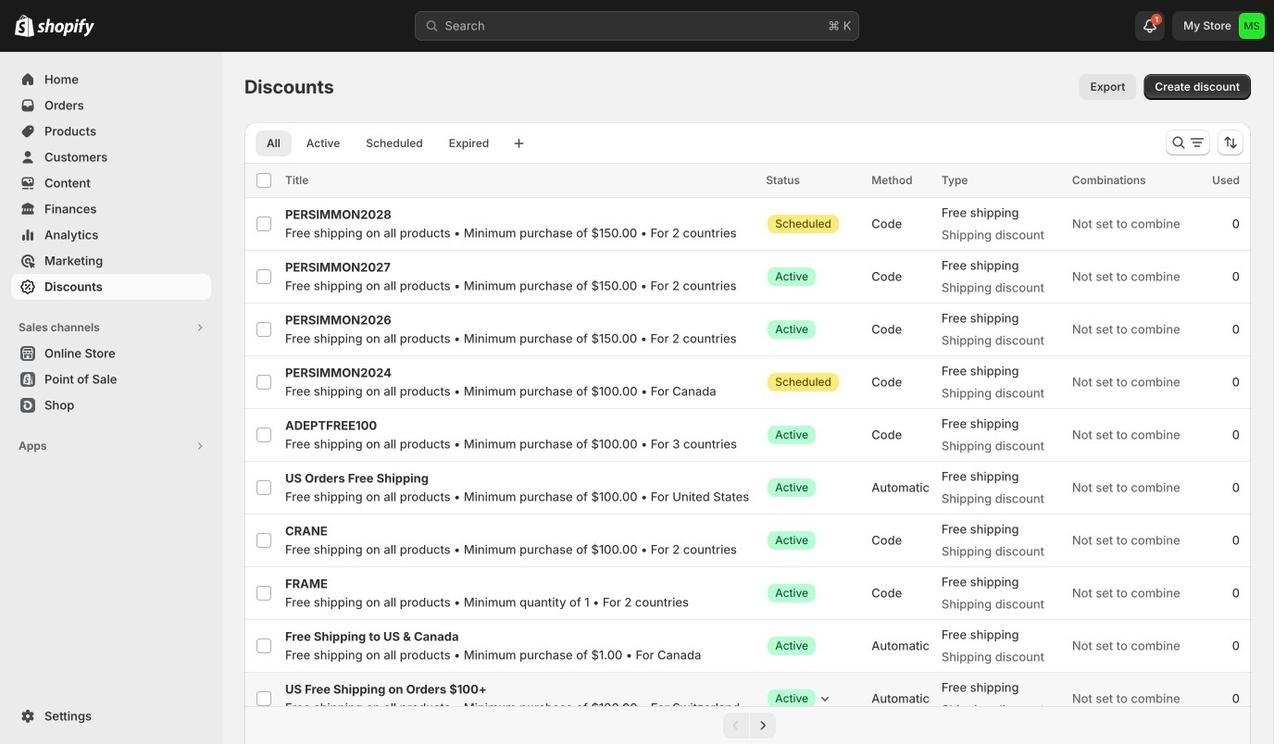 Task type: locate. For each thing, give the bounding box(es) containing it.
pagination element
[[245, 707, 1252, 745]]

shopify image
[[37, 18, 95, 37]]

tab list
[[252, 130, 504, 157]]

my store image
[[1240, 13, 1266, 39]]



Task type: describe. For each thing, give the bounding box(es) containing it.
shopify image
[[15, 15, 34, 37]]



Task type: vqa. For each thing, say whether or not it's contained in the screenshot.
the left tax
no



